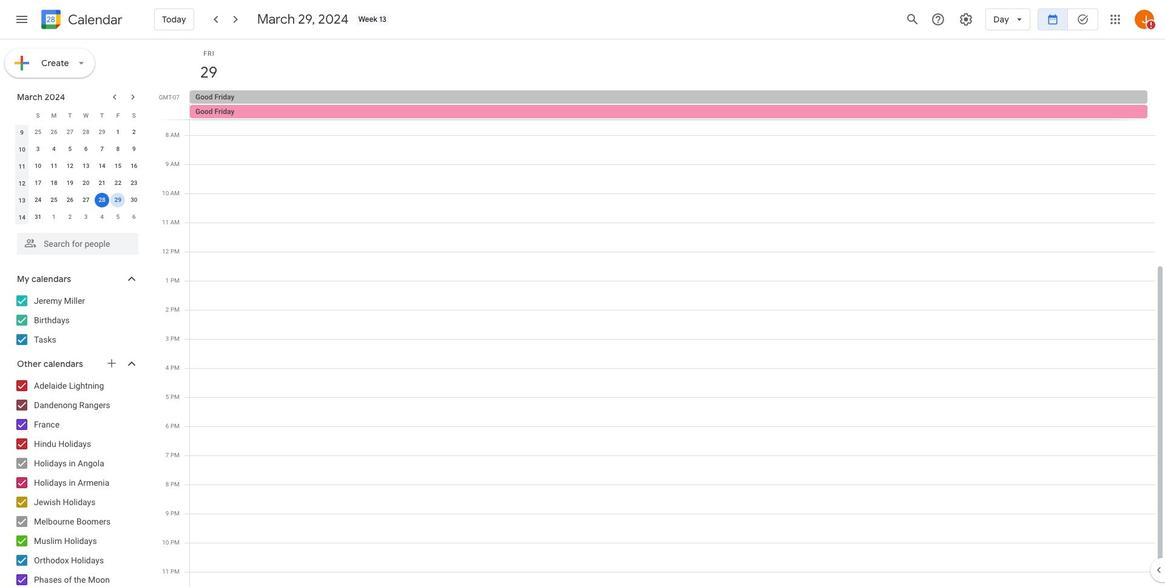 Task type: describe. For each thing, give the bounding box(es) containing it.
7 element
[[95, 142, 109, 157]]

april 3 element
[[79, 210, 93, 225]]

april 4 element
[[95, 210, 109, 225]]

6 element
[[79, 142, 93, 157]]

calendar element
[[39, 7, 123, 34]]

february 29 element
[[95, 125, 109, 140]]

1 element
[[111, 125, 125, 140]]

5 element
[[63, 142, 77, 157]]

friday, march 29 element
[[195, 59, 223, 87]]

8 element
[[111, 142, 125, 157]]

16 element
[[127, 159, 141, 174]]

9 element
[[127, 142, 141, 157]]

19 element
[[63, 176, 77, 191]]

12 element
[[63, 159, 77, 174]]

11 element
[[47, 159, 61, 174]]

14 element
[[95, 159, 109, 174]]

april 5 element
[[111, 210, 125, 225]]

heading inside calendar element
[[66, 12, 123, 27]]

31 element
[[31, 210, 45, 225]]

main drawer image
[[15, 12, 29, 27]]

settings menu image
[[959, 12, 974, 27]]

february 28 element
[[79, 125, 93, 140]]

26 element
[[63, 193, 77, 208]]

27 element
[[79, 193, 93, 208]]

30 element
[[127, 193, 141, 208]]

13 element
[[79, 159, 93, 174]]

22 element
[[111, 176, 125, 191]]

29 element
[[111, 193, 125, 208]]



Task type: vqa. For each thing, say whether or not it's contained in the screenshot.
the april 5 element
yes



Task type: locate. For each thing, give the bounding box(es) containing it.
17 element
[[31, 176, 45, 191]]

april 6 element
[[127, 210, 141, 225]]

10 element
[[31, 159, 45, 174]]

april 2 element
[[63, 210, 77, 225]]

row
[[184, 90, 1165, 120], [14, 107, 142, 124], [14, 124, 142, 141], [14, 141, 142, 158], [14, 158, 142, 175], [14, 175, 142, 192], [14, 192, 142, 209], [14, 209, 142, 226]]

3 element
[[31, 142, 45, 157]]

column header
[[14, 107, 30, 124]]

4 element
[[47, 142, 61, 157]]

24 element
[[31, 193, 45, 208]]

grid
[[155, 39, 1165, 587]]

february 25 element
[[31, 125, 45, 140]]

my calendars list
[[2, 291, 151, 350]]

20 element
[[79, 176, 93, 191]]

cell
[[190, 90, 1155, 120], [94, 192, 110, 209], [110, 192, 126, 209]]

21 element
[[95, 176, 109, 191]]

other calendars list
[[2, 376, 151, 587]]

row group
[[14, 124, 142, 226]]

march 2024 grid
[[12, 107, 142, 226]]

row group inside march 2024 grid
[[14, 124, 142, 226]]

add other calendars image
[[106, 357, 118, 370]]

28, today element
[[95, 193, 109, 208]]

february 26 element
[[47, 125, 61, 140]]

2 element
[[127, 125, 141, 140]]

25 element
[[47, 193, 61, 208]]

15 element
[[111, 159, 125, 174]]

heading
[[66, 12, 123, 27]]

february 27 element
[[63, 125, 77, 140]]

18 element
[[47, 176, 61, 191]]

23 element
[[127, 176, 141, 191]]

Search for people text field
[[24, 233, 131, 255]]

april 1 element
[[47, 210, 61, 225]]

None search field
[[0, 228, 151, 255]]

column header inside march 2024 grid
[[14, 107, 30, 124]]



